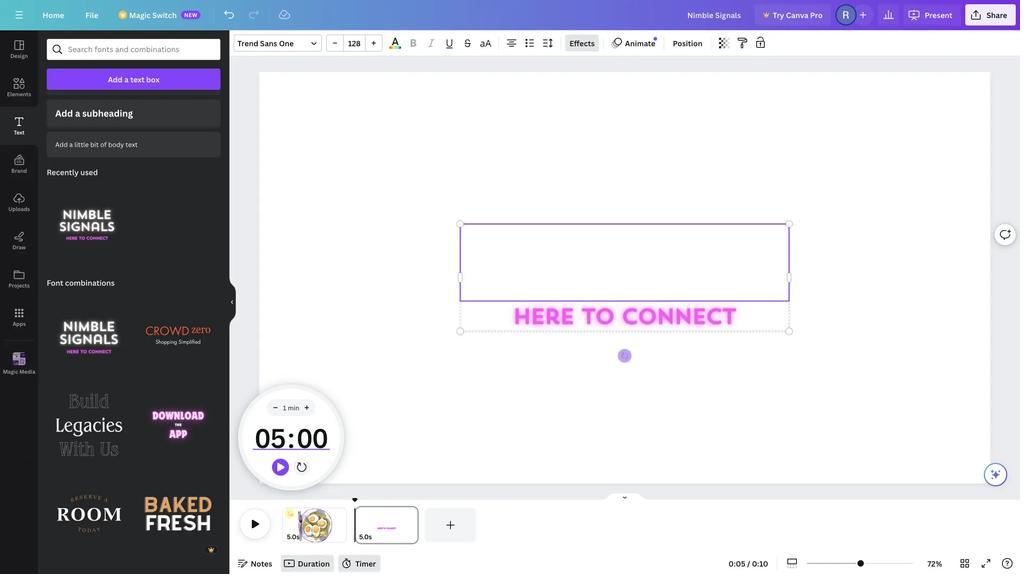 Task type: locate. For each thing, give the bounding box(es) containing it.
text inside 'button'
[[130, 74, 145, 84]]

2 horizontal spatial a
[[124, 74, 129, 84]]

add a subheading
[[55, 107, 133, 119]]

present
[[925, 10, 953, 20]]

trimming, end edge slider for second trimming, start edge slider from the left
[[409, 508, 419, 542]]

font combinations
[[47, 278, 115, 288]]

magic
[[129, 10, 151, 20], [3, 368, 18, 375]]

new image
[[654, 37, 658, 41]]

magic switch
[[129, 10, 177, 20]]

add
[[108, 74, 123, 84], [55, 107, 73, 119], [55, 140, 68, 149]]

notes button
[[234, 555, 277, 572]]

here to connect
[[513, 308, 736, 330]]

group
[[326, 35, 383, 52], [47, 287, 132, 378], [136, 471, 221, 556], [206, 554, 218, 567]]

05 button
[[253, 416, 288, 459]]

trimming, end edge slider right page title text field
[[409, 508, 419, 542]]

5.0s button
[[287, 532, 300, 542], [359, 532, 372, 542]]

1 min
[[283, 403, 300, 412]]

trend sans one button
[[234, 35, 322, 52]]

1 trimming, start edge slider from the left
[[283, 508, 290, 542]]

2 vertical spatial add
[[55, 140, 68, 149]]

a left the subheading
[[75, 107, 80, 119]]

text
[[130, 74, 145, 84], [126, 140, 138, 149]]

magic for magic switch
[[129, 10, 151, 20]]

/
[[748, 558, 751, 569]]

hide pages image
[[600, 492, 651, 501]]

a
[[124, 74, 129, 84], [75, 107, 80, 119], [69, 140, 73, 149]]

switch
[[152, 10, 177, 20]]

0 horizontal spatial 5.0s
[[287, 532, 300, 541]]

a left box
[[124, 74, 129, 84]]

a left the little at left top
[[69, 140, 73, 149]]

None text field
[[458, 231, 787, 294]]

hide image
[[229, 277, 236, 328]]

add inside add a text box 'button'
[[108, 74, 123, 84]]

magic inside magic media button
[[3, 368, 18, 375]]

0 horizontal spatial trimming, start edge slider
[[283, 508, 290, 542]]

0 vertical spatial a
[[124, 74, 129, 84]]

1 horizontal spatial trimming, start edge slider
[[355, 508, 365, 542]]

color range image
[[390, 46, 401, 49]]

5.0s button up duration button
[[287, 532, 300, 542]]

projects
[[8, 282, 30, 289]]

recently
[[47, 167, 79, 177]]

0 vertical spatial add
[[108, 74, 123, 84]]

uploads button
[[0, 183, 38, 222]]

magic inside main menu bar
[[129, 10, 151, 20]]

5.0s button left page title text field
[[359, 532, 372, 542]]

trend sans one
[[238, 38, 294, 48]]

2 vertical spatial a
[[69, 140, 73, 149]]

1 vertical spatial add
[[55, 107, 73, 119]]

a inside 'button'
[[124, 74, 129, 84]]

add inside add a subheading button
[[55, 107, 73, 119]]

share
[[987, 10, 1008, 20]]

magic left 'media'
[[3, 368, 18, 375]]

1 horizontal spatial 5.0s button
[[359, 532, 372, 542]]

magic left switch
[[129, 10, 151, 20]]

1 horizontal spatial a
[[75, 107, 80, 119]]

1 vertical spatial text
[[126, 140, 138, 149]]

timer containing 05
[[253, 416, 330, 459]]

file button
[[77, 4, 107, 26]]

5.0s left page title text field
[[359, 532, 372, 541]]

trimming, start edge slider left page title text field
[[355, 508, 365, 542]]

trimming, start edge slider up duration button
[[283, 508, 290, 542]]

add left the little at left top
[[55, 140, 68, 149]]

a for text
[[124, 74, 129, 84]]

a inside button
[[75, 107, 80, 119]]

add inside add a little bit of body text "button"
[[55, 140, 68, 149]]

1 horizontal spatial 5.0s
[[359, 532, 372, 541]]

0 horizontal spatial a
[[69, 140, 73, 149]]

add a subheading button
[[47, 99, 221, 127]]

2 trimming, end edge slider from the left
[[409, 508, 419, 542]]

0 horizontal spatial 5.0s button
[[287, 532, 300, 542]]

1 vertical spatial magic
[[3, 368, 18, 375]]

a for little
[[69, 140, 73, 149]]

0 vertical spatial magic
[[129, 10, 151, 20]]

0 horizontal spatial trimming, end edge slider
[[339, 508, 347, 542]]

sans
[[260, 38, 277, 48]]

side panel tab list
[[0, 30, 38, 383]]

trimming, start edge slider
[[283, 508, 290, 542], [355, 508, 365, 542]]

try canva pro button
[[755, 4, 832, 26]]

uploads
[[8, 205, 30, 212]]

canva
[[787, 10, 809, 20]]

trimming, end edge slider left page title text field
[[339, 508, 347, 542]]

bit
[[90, 140, 99, 149]]

00
[[297, 419, 327, 456]]

5.0s up duration button
[[287, 532, 300, 541]]

add left the subheading
[[55, 107, 73, 119]]

5.0s
[[287, 532, 300, 541], [359, 532, 372, 541]]

text button
[[0, 107, 38, 145]]

a inside "button"
[[69, 140, 73, 149]]

Page title text field
[[377, 532, 381, 542]]

magic for magic media
[[3, 368, 18, 375]]

0 vertical spatial text
[[130, 74, 145, 84]]

1 horizontal spatial magic
[[129, 10, 151, 20]]

text left box
[[130, 74, 145, 84]]

try
[[773, 10, 785, 20]]

animate
[[625, 38, 656, 48]]

home
[[43, 10, 64, 20]]

duration
[[298, 558, 330, 569]]

add a text box
[[108, 74, 160, 84]]

trimming, end edge slider
[[339, 508, 347, 542], [409, 508, 419, 542]]

draw
[[12, 243, 26, 251]]

0:05 / 0:10
[[729, 558, 769, 569]]

1 horizontal spatial trimming, end edge slider
[[409, 508, 419, 542]]

to
[[581, 308, 614, 330]]

1 vertical spatial a
[[75, 107, 80, 119]]

1 trimming, end edge slider from the left
[[339, 508, 347, 542]]

main menu bar
[[0, 0, 1021, 30]]

add up the subheading
[[108, 74, 123, 84]]

2 5.0s from the left
[[359, 532, 372, 541]]

0 horizontal spatial magic
[[3, 368, 18, 375]]

timer
[[253, 416, 330, 459]]

font
[[47, 278, 63, 288]]

text right body
[[126, 140, 138, 149]]

design button
[[0, 30, 38, 69]]

add a little bit of body text
[[55, 140, 138, 149]]



Task type: describe. For each thing, give the bounding box(es) containing it.
timer button
[[338, 555, 380, 572]]

add a little bit of body text button
[[47, 132, 221, 157]]

home link
[[34, 4, 73, 26]]

recently used
[[47, 167, 98, 177]]

0:10
[[752, 558, 769, 569]]

Search fonts and combinations search field
[[68, 39, 199, 60]]

0:05
[[729, 558, 746, 569]]

share button
[[966, 4, 1016, 26]]

timer
[[355, 558, 376, 569]]

brand
[[11, 167, 27, 174]]

little
[[74, 140, 89, 149]]

magic media button
[[0, 345, 38, 383]]

file
[[85, 10, 98, 20]]

add a text box button
[[47, 69, 221, 90]]

effects
[[570, 38, 595, 48]]

05 : 00
[[255, 419, 327, 456]]

animate button
[[608, 35, 660, 52]]

text
[[14, 129, 25, 136]]

a for subheading
[[75, 107, 80, 119]]

1
[[283, 403, 286, 412]]

text inside "button"
[[126, 140, 138, 149]]

elements button
[[0, 69, 38, 107]]

– – number field
[[347, 38, 362, 48]]

media
[[19, 368, 35, 375]]

projects button
[[0, 260, 38, 298]]

1 5.0s button from the left
[[287, 532, 300, 542]]

canva assistant image
[[990, 468, 1003, 481]]

of
[[100, 140, 107, 149]]

00 button
[[295, 416, 330, 459]]

present button
[[904, 4, 962, 26]]

box
[[146, 74, 160, 84]]

design
[[10, 52, 28, 59]]

try canva pro
[[773, 10, 823, 20]]

new
[[184, 11, 198, 18]]

combinations
[[65, 278, 115, 288]]

1 5.0s from the left
[[287, 532, 300, 541]]

2 5.0s button from the left
[[359, 532, 372, 542]]

one
[[279, 38, 294, 48]]

brand button
[[0, 145, 38, 183]]

subheading
[[82, 107, 133, 119]]

05
[[255, 419, 285, 456]]

elements
[[7, 90, 31, 98]]

magic media
[[3, 368, 35, 375]]

trimming, end edge slider for 2nd trimming, start edge slider from the right
[[339, 508, 347, 542]]

used
[[80, 167, 98, 177]]

connect
[[622, 308, 736, 330]]

here
[[513, 308, 574, 330]]

Design title text field
[[679, 4, 751, 26]]

position button
[[669, 35, 707, 52]]

72%
[[928, 558, 943, 569]]

duration button
[[281, 555, 334, 572]]

trend
[[238, 38, 258, 48]]

body
[[108, 140, 124, 149]]

effects button
[[566, 35, 599, 52]]

notes
[[251, 558, 272, 569]]

2 trimming, start edge slider from the left
[[355, 508, 365, 542]]

add for add a little bit of body text
[[55, 140, 68, 149]]

add for add a subheading
[[55, 107, 73, 119]]

add for add a text box
[[108, 74, 123, 84]]

position
[[673, 38, 703, 48]]

pro
[[811, 10, 823, 20]]

72% button
[[918, 555, 953, 572]]

apps
[[13, 320, 26, 327]]

apps button
[[0, 298, 38, 337]]

:
[[288, 419, 295, 456]]

min
[[288, 403, 300, 412]]

draw button
[[0, 222, 38, 260]]



Task type: vqa. For each thing, say whether or not it's contained in the screenshot.
top and
no



